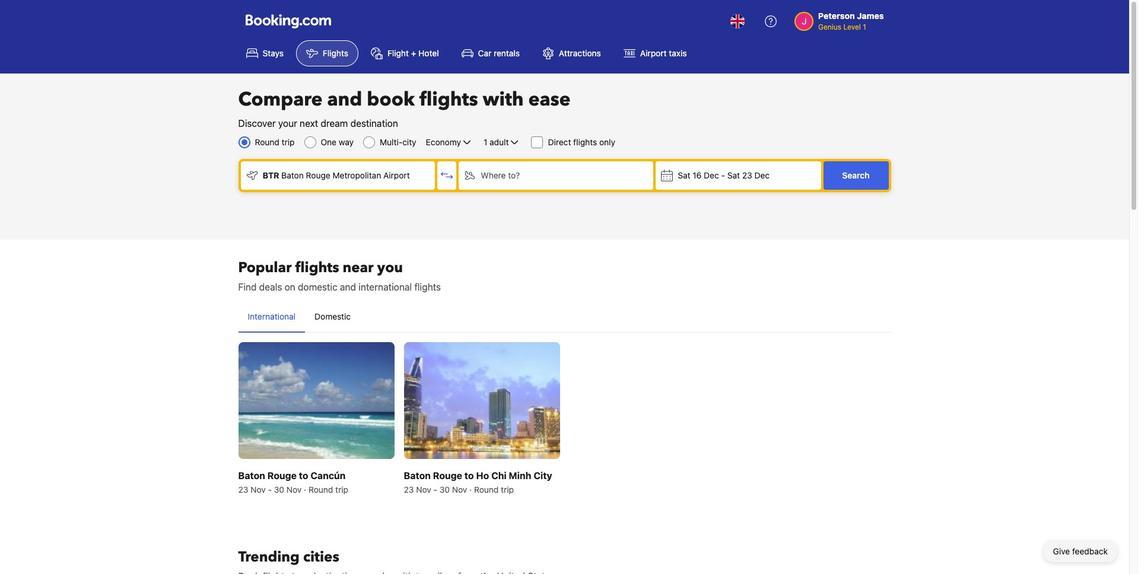 Task type: describe. For each thing, give the bounding box(es) containing it.
peterson
[[819, 11, 856, 21]]

1 dec from the left
[[704, 170, 719, 181]]

near
[[343, 258, 374, 278]]

james
[[858, 11, 884, 21]]

domestic
[[315, 312, 351, 322]]

and inside compare and book flights with ease discover your next dream destination
[[327, 87, 362, 113]]

baton rouge to cancún image
[[238, 343, 395, 460]]

flight + hotel link
[[361, 40, 449, 67]]

1 nov from the left
[[251, 485, 266, 495]]

baton rouge to ho chi minh city 23 nov - 30 nov · round trip
[[404, 471, 553, 495]]

discover
[[238, 118, 276, 129]]

search button
[[824, 162, 889, 190]]

30 inside the baton rouge to ho chi minh city 23 nov - 30 nov · round trip
[[440, 485, 450, 495]]

on
[[285, 282, 296, 293]]

compare
[[238, 87, 323, 113]]

baton rouge to cancún 23 nov - 30 nov · round trip
[[238, 471, 349, 495]]

give feedback
[[1054, 547, 1109, 557]]

round inside baton rouge to cancún 23 nov - 30 nov · round trip
[[309, 485, 333, 495]]

airport taxis link
[[614, 40, 697, 67]]

next
[[300, 118, 318, 129]]

multi-city
[[380, 137, 417, 147]]

way
[[339, 137, 354, 147]]

attractions link
[[533, 40, 611, 67]]

popular flights near you find deals on domestic and international flights
[[238, 258, 441, 293]]

to?
[[508, 170, 520, 181]]

23 inside baton rouge to cancún 23 nov - 30 nov · round trip
[[238, 485, 248, 495]]

1 inside peterson james genius level 1
[[863, 23, 867, 31]]

to for cancún
[[299, 471, 309, 482]]

flights link
[[296, 40, 359, 67]]

international
[[248, 312, 296, 322]]

ho
[[476, 471, 489, 482]]

tab list containing international
[[238, 302, 892, 334]]

flights up "domestic"
[[295, 258, 339, 278]]

0 horizontal spatial trip
[[282, 137, 295, 147]]

trending cities
[[238, 548, 340, 568]]

find
[[238, 282, 257, 293]]

airport inside airport taxis link
[[641, 48, 667, 58]]

one
[[321, 137, 337, 147]]

· inside baton rouge to cancún 23 nov - 30 nov · round trip
[[304, 485, 306, 495]]

23 inside the baton rouge to ho chi minh city 23 nov - 30 nov · round trip
[[404, 485, 414, 495]]

car rentals link
[[452, 40, 530, 67]]

0 horizontal spatial airport
[[384, 170, 410, 181]]

1 sat from the left
[[678, 170, 691, 181]]

one way
[[321, 137, 354, 147]]

flights right international
[[415, 282, 441, 293]]

2 nov from the left
[[287, 485, 302, 495]]

multi-
[[380, 137, 403, 147]]

and inside popular flights near you find deals on domestic and international flights
[[340, 282, 356, 293]]

sat 16 dec - sat 23 dec
[[678, 170, 770, 181]]

city
[[534, 471, 553, 482]]

domestic button
[[305, 302, 360, 333]]

direct flights only
[[548, 137, 616, 147]]

round inside the baton rouge to ho chi minh city 23 nov - 30 nov · round trip
[[474, 485, 499, 495]]

· inside the baton rouge to ho chi minh city 23 nov - 30 nov · round trip
[[470, 485, 472, 495]]

flight
[[388, 48, 409, 58]]

btr
[[263, 170, 280, 181]]

with
[[483, 87, 524, 113]]

2 sat from the left
[[728, 170, 740, 181]]

baton for baton rouge to ho chi minh city
[[404, 471, 431, 482]]

1 inside dropdown button
[[484, 137, 488, 147]]

popular
[[238, 258, 292, 278]]

where
[[481, 170, 506, 181]]

sat 16 dec - sat 23 dec button
[[656, 162, 821, 190]]

1 adult button
[[483, 135, 522, 150]]

2 dec from the left
[[755, 170, 770, 181]]

airport taxis
[[641, 48, 687, 58]]

compare and book flights with ease discover your next dream destination
[[238, 87, 571, 129]]

stays link
[[236, 40, 294, 67]]

to for ho
[[465, 471, 474, 482]]

chi
[[492, 471, 507, 482]]



Task type: locate. For each thing, give the bounding box(es) containing it.
nov
[[251, 485, 266, 495], [287, 485, 302, 495], [416, 485, 432, 495], [452, 485, 468, 495]]

1 horizontal spatial 1
[[863, 23, 867, 31]]

and up dream
[[327, 87, 362, 113]]

0 horizontal spatial round
[[255, 137, 280, 147]]

1 horizontal spatial 23
[[404, 485, 414, 495]]

trip inside the baton rouge to ho chi minh city 23 nov - 30 nov · round trip
[[501, 485, 514, 495]]

your
[[278, 118, 297, 129]]

domestic
[[298, 282, 338, 293]]

international
[[359, 282, 412, 293]]

baton inside baton rouge to cancún 23 nov - 30 nov · round trip
[[238, 471, 265, 482]]

1 vertical spatial 1
[[484, 137, 488, 147]]

to inside the baton rouge to ho chi minh city 23 nov - 30 nov · round trip
[[465, 471, 474, 482]]

1
[[863, 23, 867, 31], [484, 137, 488, 147]]

international button
[[238, 302, 305, 333]]

30 inside baton rouge to cancún 23 nov - 30 nov · round trip
[[274, 485, 284, 495]]

adult
[[490, 137, 509, 147]]

give
[[1054, 547, 1071, 557]]

car
[[478, 48, 492, 58]]

1 vertical spatial airport
[[384, 170, 410, 181]]

round
[[255, 137, 280, 147], [309, 485, 333, 495], [474, 485, 499, 495]]

search
[[843, 170, 870, 181]]

- inside baton rouge to cancún 23 nov - 30 nov · round trip
[[268, 485, 272, 495]]

cancún
[[311, 471, 346, 482]]

1 horizontal spatial rouge
[[306, 170, 331, 181]]

1 horizontal spatial dec
[[755, 170, 770, 181]]

2 horizontal spatial -
[[722, 170, 726, 181]]

genius
[[819, 23, 842, 31]]

cities
[[303, 548, 340, 568]]

0 horizontal spatial 23
[[238, 485, 248, 495]]

1 horizontal spatial 30
[[440, 485, 450, 495]]

1 adult
[[484, 137, 509, 147]]

0 horizontal spatial dec
[[704, 170, 719, 181]]

2 horizontal spatial rouge
[[433, 471, 463, 482]]

0 horizontal spatial 1
[[484, 137, 488, 147]]

btr baton rouge metropolitan airport
[[263, 170, 410, 181]]

and
[[327, 87, 362, 113], [340, 282, 356, 293]]

round down discover on the left top of page
[[255, 137, 280, 147]]

round down cancún
[[309, 485, 333, 495]]

1 horizontal spatial ·
[[470, 485, 472, 495]]

taxis
[[669, 48, 687, 58]]

2 30 from the left
[[440, 485, 450, 495]]

sat
[[678, 170, 691, 181], [728, 170, 740, 181]]

and down 'near'
[[340, 282, 356, 293]]

you
[[377, 258, 403, 278]]

flights
[[420, 87, 478, 113], [574, 137, 597, 147], [295, 258, 339, 278], [415, 282, 441, 293]]

2 horizontal spatial trip
[[501, 485, 514, 495]]

0 horizontal spatial -
[[268, 485, 272, 495]]

baton for baton rouge to cancún
[[238, 471, 265, 482]]

booking.com logo image
[[246, 14, 331, 28], [246, 14, 331, 28]]

baton rouge to ho chi minh city image
[[404, 343, 560, 460]]

3 nov from the left
[[416, 485, 432, 495]]

rouge left cancún
[[268, 471, 297, 482]]

1 horizontal spatial airport
[[641, 48, 667, 58]]

book
[[367, 87, 415, 113]]

0 horizontal spatial to
[[299, 471, 309, 482]]

- inside sat 16 dec - sat 23 dec popup button
[[722, 170, 726, 181]]

dream
[[321, 118, 348, 129]]

where to? button
[[459, 162, 654, 190]]

round down "ho"
[[474, 485, 499, 495]]

stays
[[263, 48, 284, 58]]

1 horizontal spatial sat
[[728, 170, 740, 181]]

metropolitan
[[333, 170, 381, 181]]

only
[[600, 137, 616, 147]]

2 horizontal spatial round
[[474, 485, 499, 495]]

economy
[[426, 137, 461, 147]]

1 horizontal spatial trip
[[336, 485, 349, 495]]

deals
[[259, 282, 282, 293]]

peterson james genius level 1
[[819, 11, 884, 31]]

0 horizontal spatial 30
[[274, 485, 284, 495]]

- inside the baton rouge to ho chi minh city 23 nov - 30 nov · round trip
[[434, 485, 438, 495]]

baton
[[282, 170, 304, 181], [238, 471, 265, 482], [404, 471, 431, 482]]

to left cancún
[[299, 471, 309, 482]]

0 horizontal spatial baton
[[238, 471, 265, 482]]

airport down multi-city
[[384, 170, 410, 181]]

rentals
[[494, 48, 520, 58]]

rouge for baton rouge to cancún
[[268, 471, 297, 482]]

1 vertical spatial and
[[340, 282, 356, 293]]

rouge left "ho"
[[433, 471, 463, 482]]

minh
[[509, 471, 532, 482]]

30
[[274, 485, 284, 495], [440, 485, 450, 495]]

ease
[[529, 87, 571, 113]]

give feedback button
[[1044, 542, 1118, 563]]

+
[[411, 48, 416, 58]]

sat left 16
[[678, 170, 691, 181]]

to
[[299, 471, 309, 482], [465, 471, 474, 482]]

flights inside compare and book flights with ease discover your next dream destination
[[420, 87, 478, 113]]

tab list
[[238, 302, 892, 334]]

0 vertical spatial 1
[[863, 23, 867, 31]]

hotel
[[419, 48, 439, 58]]

1 horizontal spatial -
[[434, 485, 438, 495]]

trending
[[238, 548, 300, 568]]

rouge for baton rouge to ho chi minh city
[[433, 471, 463, 482]]

city
[[403, 137, 417, 147]]

attractions
[[559, 48, 601, 58]]

2 · from the left
[[470, 485, 472, 495]]

2 horizontal spatial 23
[[743, 170, 753, 181]]

1 to from the left
[[299, 471, 309, 482]]

rouge inside the baton rouge to ho chi minh city 23 nov - 30 nov · round trip
[[433, 471, 463, 482]]

flights
[[323, 48, 349, 58]]

trip down chi in the bottom left of the page
[[501, 485, 514, 495]]

direct
[[548, 137, 571, 147]]

car rentals
[[478, 48, 520, 58]]

to inside baton rouge to cancún 23 nov - 30 nov · round trip
[[299, 471, 309, 482]]

level
[[844, 23, 861, 31]]

1 right the level
[[863, 23, 867, 31]]

rouge inside baton rouge to cancún 23 nov - 30 nov · round trip
[[268, 471, 297, 482]]

0 vertical spatial airport
[[641, 48, 667, 58]]

23 inside sat 16 dec - sat 23 dec popup button
[[743, 170, 753, 181]]

airport
[[641, 48, 667, 58], [384, 170, 410, 181]]

0 horizontal spatial rouge
[[268, 471, 297, 482]]

feedback
[[1073, 547, 1109, 557]]

trip down cancún
[[336, 485, 349, 495]]

airport left the taxis
[[641, 48, 667, 58]]

round trip
[[255, 137, 295, 147]]

1 · from the left
[[304, 485, 306, 495]]

trip inside baton rouge to cancún 23 nov - 30 nov · round trip
[[336, 485, 349, 495]]

flights up economy
[[420, 87, 478, 113]]

1 30 from the left
[[274, 485, 284, 495]]

4 nov from the left
[[452, 485, 468, 495]]

flight + hotel
[[388, 48, 439, 58]]

0 horizontal spatial sat
[[678, 170, 691, 181]]

sat right 16
[[728, 170, 740, 181]]

2 horizontal spatial baton
[[404, 471, 431, 482]]

1 horizontal spatial to
[[465, 471, 474, 482]]

1 left adult
[[484, 137, 488, 147]]

1 horizontal spatial round
[[309, 485, 333, 495]]

baton inside the baton rouge to ho chi minh city 23 nov - 30 nov · round trip
[[404, 471, 431, 482]]

flights left only
[[574, 137, 597, 147]]

1 horizontal spatial baton
[[282, 170, 304, 181]]

0 horizontal spatial ·
[[304, 485, 306, 495]]

trip
[[282, 137, 295, 147], [336, 485, 349, 495], [501, 485, 514, 495]]

rouge
[[306, 170, 331, 181], [268, 471, 297, 482], [433, 471, 463, 482]]

rouge down 'one'
[[306, 170, 331, 181]]

0 vertical spatial and
[[327, 87, 362, 113]]

where to?
[[481, 170, 520, 181]]

16
[[693, 170, 702, 181]]

·
[[304, 485, 306, 495], [470, 485, 472, 495]]

23
[[743, 170, 753, 181], [238, 485, 248, 495], [404, 485, 414, 495]]

to left "ho"
[[465, 471, 474, 482]]

destination
[[351, 118, 398, 129]]

dec
[[704, 170, 719, 181], [755, 170, 770, 181]]

trip down your
[[282, 137, 295, 147]]

2 to from the left
[[465, 471, 474, 482]]

-
[[722, 170, 726, 181], [268, 485, 272, 495], [434, 485, 438, 495]]



Task type: vqa. For each thing, say whether or not it's contained in the screenshot.
Baton within the Baton Rouge to Ho Chi Minh City 23 Nov - 30 Nov · Round trip
yes



